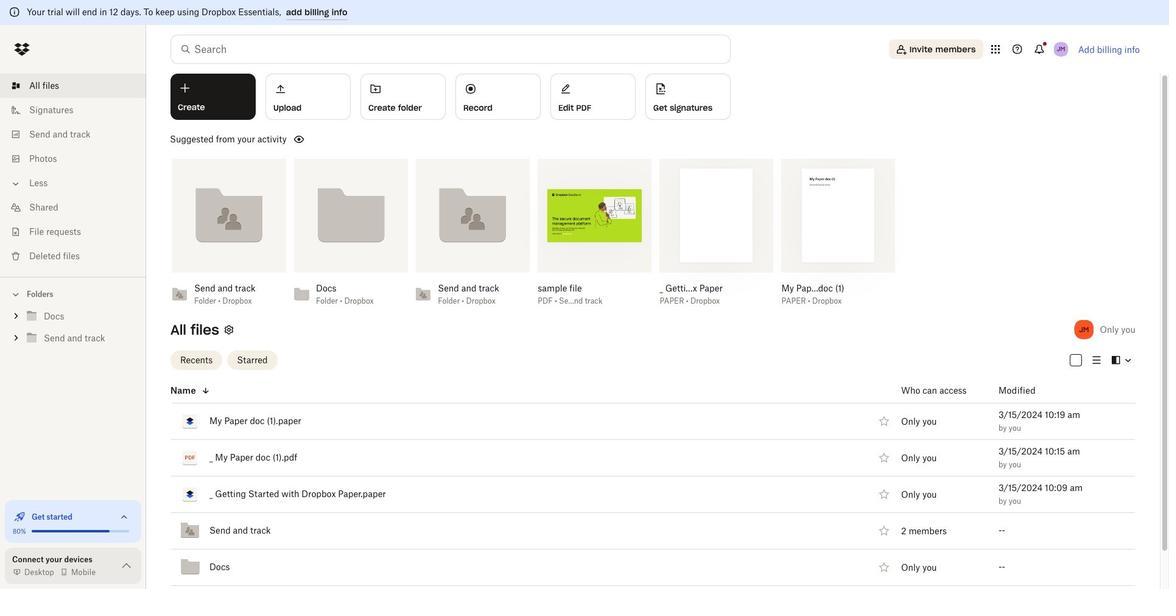 Task type: describe. For each thing, give the bounding box(es) containing it.
dropbox image
[[10, 37, 34, 62]]

name _ my paper doc (1).pdf, modified 3/15/2024 10:15 am, element
[[144, 440, 1136, 477]]

add to starred image for name _ getting started with dropbox paper.paper, modified 3/15/2024 10:09 am, element
[[877, 487, 892, 502]]

less image
[[10, 178, 22, 190]]

add to starred image for name send and track, modified 3/15/2024 9:46 am, element in the bottom of the page
[[877, 524, 892, 538]]

Search in folder "Dropbox" text field
[[194, 42, 705, 57]]

add to starred image for name docs, modified 3/15/2024 9:15 am, element
[[877, 560, 892, 575]]



Task type: vqa. For each thing, say whether or not it's contained in the screenshot.
Add to Starred image within Name Docs, Modified 3/15/2024 9:15 Am, element
yes



Task type: locate. For each thing, give the bounding box(es) containing it.
list
[[0, 66, 146, 277]]

name my paper doc (1).paper, modified 3/15/2024 10:19 am, element
[[144, 404, 1136, 440]]

table
[[144, 379, 1136, 586]]

name send and track, modified 3/15/2024 9:46 am, element
[[144, 513, 1136, 550]]

4 add to starred image from the top
[[877, 560, 892, 575]]

add to starred image
[[877, 414, 892, 429], [877, 487, 892, 502], [877, 524, 892, 538], [877, 560, 892, 575]]

getting started progress progress bar
[[32, 530, 110, 533]]

folder settings image
[[222, 322, 236, 337]]

1 add to starred image from the top
[[877, 414, 892, 429]]

add to starred image inside name docs, modified 3/15/2024 9:15 am, element
[[877, 560, 892, 575]]

name _ getting started with dropbox paper.paper, modified 3/15/2024 10:09 am, element
[[144, 477, 1136, 513]]

add to starred image inside 'name my paper doc (1).paper, modified 3/15/2024 10:19 am,' element
[[877, 414, 892, 429]]

add to starred image
[[877, 451, 892, 465]]

add to starred image inside name _ getting started with dropbox paper.paper, modified 3/15/2024 10:09 am, element
[[877, 487, 892, 502]]

group
[[0, 303, 146, 359]]

add to starred image for 'name my paper doc (1).paper, modified 3/15/2024 10:19 am,' element
[[877, 414, 892, 429]]

3 add to starred image from the top
[[877, 524, 892, 538]]

alert
[[0, 0, 1169, 25]]

list item
[[0, 74, 146, 98]]

name docs, modified 3/15/2024 9:15 am, element
[[144, 550, 1136, 586]]

add to starred image inside name send and track, modified 3/15/2024 9:46 am, element
[[877, 524, 892, 538]]

2 add to starred image from the top
[[877, 487, 892, 502]]



